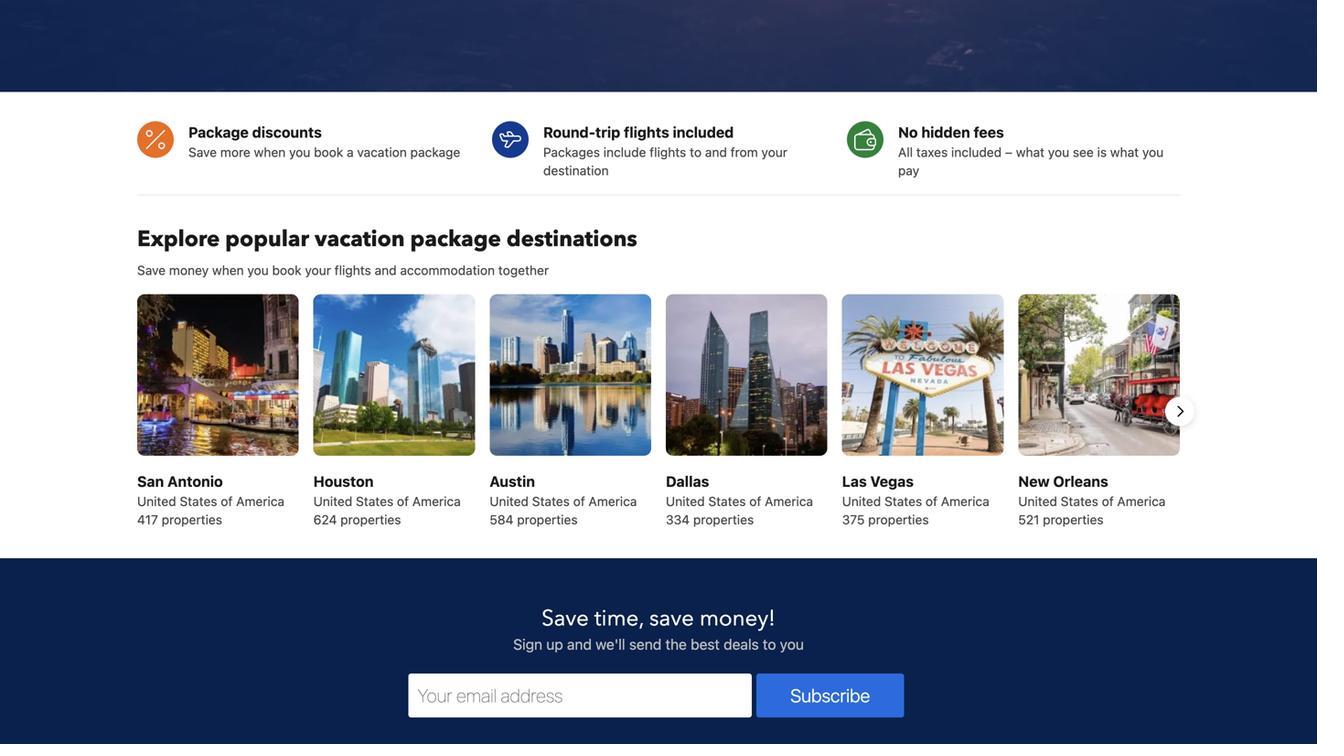 Task type: vqa. For each thing, say whether or not it's contained in the screenshot.


Task type: locate. For each thing, give the bounding box(es) containing it.
states down the vegas on the bottom right of page
[[885, 494, 923, 509]]

1 horizontal spatial included
[[952, 145, 1002, 160]]

states down houston
[[356, 494, 394, 509]]

when
[[254, 145, 286, 160], [212, 263, 244, 278]]

and left from
[[705, 145, 727, 160]]

0 horizontal spatial when
[[212, 263, 244, 278]]

book left a
[[314, 145, 344, 160]]

of inside las vegas united states of america 375 properties
[[926, 494, 938, 509]]

0 vertical spatial and
[[705, 145, 727, 160]]

2 horizontal spatial save
[[542, 604, 589, 634]]

orleans
[[1054, 473, 1109, 490]]

2 horizontal spatial and
[[705, 145, 727, 160]]

0 vertical spatial book
[[314, 145, 344, 160]]

new
[[1019, 473, 1050, 490]]

0 horizontal spatial what
[[1017, 145, 1045, 160]]

states down austin
[[532, 494, 570, 509]]

1 horizontal spatial to
[[763, 636, 777, 653]]

properties down the 'antonio' on the bottom left of the page
[[162, 512, 222, 527]]

of
[[221, 494, 233, 509], [397, 494, 409, 509], [574, 494, 585, 509], [750, 494, 762, 509], [926, 494, 938, 509], [1103, 494, 1114, 509]]

you
[[289, 145, 311, 160], [1049, 145, 1070, 160], [1143, 145, 1164, 160], [248, 263, 269, 278], [780, 636, 804, 653]]

up
[[547, 636, 564, 653]]

included
[[673, 123, 734, 141], [952, 145, 1002, 160]]

2 states from the left
[[356, 494, 394, 509]]

vacation right a
[[357, 145, 407, 160]]

vacation down a
[[315, 224, 405, 254]]

0 vertical spatial to
[[690, 145, 702, 160]]

5 states from the left
[[885, 494, 923, 509]]

when down the discounts
[[254, 145, 286, 160]]

trip
[[596, 123, 621, 141]]

america inside las vegas united states of america 375 properties
[[942, 494, 990, 509]]

properties inside dallas united states of america 334 properties
[[694, 512, 754, 527]]

to right deals
[[763, 636, 777, 653]]

destinations
[[507, 224, 638, 254]]

417
[[137, 512, 158, 527]]

you inside explore popular vacation package destinations save money when you book your flights and accommodation together
[[248, 263, 269, 278]]

package
[[411, 145, 461, 160], [411, 224, 501, 254]]

5 of from the left
[[926, 494, 938, 509]]

money!
[[700, 604, 776, 634]]

521
[[1019, 512, 1040, 527]]

6 america from the left
[[1118, 494, 1166, 509]]

0 horizontal spatial to
[[690, 145, 702, 160]]

6 united from the left
[[1019, 494, 1058, 509]]

you down the discounts
[[289, 145, 311, 160]]

states inside las vegas united states of america 375 properties
[[885, 494, 923, 509]]

round-
[[544, 123, 596, 141]]

2 united from the left
[[314, 494, 353, 509]]

0 vertical spatial vacation
[[357, 145, 407, 160]]

0 vertical spatial included
[[673, 123, 734, 141]]

america
[[236, 494, 285, 509], [413, 494, 461, 509], [589, 494, 637, 509], [765, 494, 814, 509], [942, 494, 990, 509], [1118, 494, 1166, 509]]

4 states from the left
[[709, 494, 746, 509]]

5 properties from the left
[[869, 512, 930, 527]]

what right is
[[1111, 145, 1140, 160]]

1 vertical spatial vacation
[[315, 224, 405, 254]]

1 horizontal spatial save
[[189, 145, 217, 160]]

properties inside san antonio united states of america 417 properties
[[162, 512, 222, 527]]

5 united from the left
[[843, 494, 882, 509]]

2 properties from the left
[[341, 512, 401, 527]]

0 vertical spatial when
[[254, 145, 286, 160]]

states inside houston united states of america 624 properties
[[356, 494, 394, 509]]

2 vertical spatial and
[[567, 636, 592, 653]]

1 horizontal spatial what
[[1111, 145, 1140, 160]]

2 package from the top
[[411, 224, 501, 254]]

states down "dallas"
[[709, 494, 746, 509]]

flights
[[624, 123, 670, 141], [650, 145, 687, 160], [335, 263, 371, 278]]

and right up
[[567, 636, 592, 653]]

save time, save money! sign up and we'll send the best deals to you
[[514, 604, 804, 653]]

states
[[180, 494, 217, 509], [356, 494, 394, 509], [532, 494, 570, 509], [709, 494, 746, 509], [885, 494, 923, 509], [1061, 494, 1099, 509]]

pay
[[899, 163, 920, 178]]

1 horizontal spatial and
[[567, 636, 592, 653]]

4 united from the left
[[666, 494, 705, 509]]

united
[[137, 494, 176, 509], [314, 494, 353, 509], [490, 494, 529, 509], [666, 494, 705, 509], [843, 494, 882, 509], [1019, 494, 1058, 509]]

properties inside new orleans united states of america 521 properties
[[1044, 512, 1104, 527]]

properties right 624
[[341, 512, 401, 527]]

what right –
[[1017, 145, 1045, 160]]

3 properties from the left
[[517, 512, 578, 527]]

1 united from the left
[[137, 494, 176, 509]]

discounts
[[252, 123, 322, 141]]

explore popular vacation package destinations save money when you book your flights and accommodation together
[[137, 224, 638, 278]]

united inside san antonio united states of america 417 properties
[[137, 494, 176, 509]]

include
[[604, 145, 647, 160]]

0 vertical spatial save
[[189, 145, 217, 160]]

1 horizontal spatial book
[[314, 145, 344, 160]]

of inside austin united states of america 584 properties
[[574, 494, 585, 509]]

1 vertical spatial and
[[375, 263, 397, 278]]

states down the 'antonio' on the bottom left of the page
[[180, 494, 217, 509]]

1 horizontal spatial when
[[254, 145, 286, 160]]

your inside explore popular vacation package destinations save money when you book your flights and accommodation together
[[305, 263, 331, 278]]

1 vertical spatial to
[[763, 636, 777, 653]]

properties right 584
[[517, 512, 578, 527]]

america inside dallas united states of america 334 properties
[[765, 494, 814, 509]]

you right is
[[1143, 145, 1164, 160]]

package right a
[[411, 145, 461, 160]]

united inside houston united states of america 624 properties
[[314, 494, 353, 509]]

Your email address email field
[[409, 674, 752, 718]]

properties down the vegas on the bottom right of page
[[869, 512, 930, 527]]

included up from
[[673, 123, 734, 141]]

save left money
[[137, 263, 166, 278]]

san
[[137, 473, 164, 490]]

all
[[899, 145, 913, 160]]

584
[[490, 512, 514, 527]]

properties inside austin united states of america 584 properties
[[517, 512, 578, 527]]

and
[[705, 145, 727, 160], [375, 263, 397, 278], [567, 636, 592, 653]]

3 of from the left
[[574, 494, 585, 509]]

6 properties from the left
[[1044, 512, 1104, 527]]

dallas united states of america 334 properties
[[666, 473, 814, 527]]

package inside explore popular vacation package destinations save money when you book your flights and accommodation together
[[411, 224, 501, 254]]

properties down orleans
[[1044, 512, 1104, 527]]

and left accommodation
[[375, 263, 397, 278]]

your down popular
[[305, 263, 331, 278]]

and inside round-trip flights included packages include flights to and from your destination
[[705, 145, 727, 160]]

5 america from the left
[[942, 494, 990, 509]]

book inside package discounts save more when you book a vacation package
[[314, 145, 344, 160]]

1 states from the left
[[180, 494, 217, 509]]

america inside san antonio united states of america 417 properties
[[236, 494, 285, 509]]

united up 375
[[843, 494, 882, 509]]

what
[[1017, 145, 1045, 160], [1111, 145, 1140, 160]]

properties right 334 at right bottom
[[694, 512, 754, 527]]

package up accommodation
[[411, 224, 501, 254]]

1 vertical spatial included
[[952, 145, 1002, 160]]

vacation
[[357, 145, 407, 160], [315, 224, 405, 254]]

new orleans united states of america 521 properties
[[1019, 473, 1166, 527]]

package
[[189, 123, 249, 141]]

0 horizontal spatial your
[[305, 263, 331, 278]]

4 properties from the left
[[694, 512, 754, 527]]

explore popular vacation package destinations region
[[123, 294, 1195, 529]]

1 properties from the left
[[162, 512, 222, 527]]

0 horizontal spatial save
[[137, 263, 166, 278]]

properties inside las vegas united states of america 375 properties
[[869, 512, 930, 527]]

austin united states of america 584 properties
[[490, 473, 637, 527]]

your for package
[[305, 263, 331, 278]]

to inside 'save time, save money! sign up and we'll send the best deals to you'
[[763, 636, 777, 653]]

package inside package discounts save more when you book a vacation package
[[411, 145, 461, 160]]

las vegas united states of america 375 properties
[[843, 473, 990, 527]]

when right money
[[212, 263, 244, 278]]

0 vertical spatial your
[[762, 145, 788, 160]]

save
[[189, 145, 217, 160], [137, 263, 166, 278], [542, 604, 589, 634]]

1 vertical spatial when
[[212, 263, 244, 278]]

2 vertical spatial flights
[[335, 263, 371, 278]]

4 of from the left
[[750, 494, 762, 509]]

1 vertical spatial save
[[137, 263, 166, 278]]

save up up
[[542, 604, 589, 634]]

houston
[[314, 473, 374, 490]]

united up 584
[[490, 494, 529, 509]]

dallas
[[666, 473, 710, 490]]

2 vertical spatial save
[[542, 604, 589, 634]]

1 vertical spatial package
[[411, 224, 501, 254]]

united up 334 at right bottom
[[666, 494, 705, 509]]

you right deals
[[780, 636, 804, 653]]

hidden
[[922, 123, 971, 141]]

3 united from the left
[[490, 494, 529, 509]]

2 america from the left
[[413, 494, 461, 509]]

of inside houston united states of america 624 properties
[[397, 494, 409, 509]]

book down popular
[[272, 263, 302, 278]]

to left from
[[690, 145, 702, 160]]

4 america from the left
[[765, 494, 814, 509]]

included down the fees
[[952, 145, 1002, 160]]

6 of from the left
[[1103, 494, 1114, 509]]

save down package
[[189, 145, 217, 160]]

0 horizontal spatial book
[[272, 263, 302, 278]]

0 vertical spatial package
[[411, 145, 461, 160]]

3 america from the left
[[589, 494, 637, 509]]

included inside round-trip flights included packages include flights to and from your destination
[[673, 123, 734, 141]]

your right from
[[762, 145, 788, 160]]

united down the new
[[1019, 494, 1058, 509]]

375
[[843, 512, 865, 527]]

vacation inside package discounts save more when you book a vacation package
[[357, 145, 407, 160]]

states down orleans
[[1061, 494, 1099, 509]]

flights inside explore popular vacation package destinations save money when you book your flights and accommodation together
[[335, 263, 371, 278]]

vegas
[[871, 473, 914, 490]]

antonio
[[168, 473, 223, 490]]

1 package from the top
[[411, 145, 461, 160]]

3 states from the left
[[532, 494, 570, 509]]

book inside explore popular vacation package destinations save money when you book your flights and accommodation together
[[272, 263, 302, 278]]

1 horizontal spatial your
[[762, 145, 788, 160]]

united up 624
[[314, 494, 353, 509]]

1 what from the left
[[1017, 145, 1045, 160]]

properties
[[162, 512, 222, 527], [341, 512, 401, 527], [517, 512, 578, 527], [694, 512, 754, 527], [869, 512, 930, 527], [1044, 512, 1104, 527]]

united up 417
[[137, 494, 176, 509]]

0 horizontal spatial included
[[673, 123, 734, 141]]

to
[[690, 145, 702, 160], [763, 636, 777, 653]]

1 of from the left
[[221, 494, 233, 509]]

your inside round-trip flights included packages include flights to and from your destination
[[762, 145, 788, 160]]

1 vertical spatial book
[[272, 263, 302, 278]]

see
[[1074, 145, 1094, 160]]

1 america from the left
[[236, 494, 285, 509]]

0 horizontal spatial and
[[375, 263, 397, 278]]

6 states from the left
[[1061, 494, 1099, 509]]

you down popular
[[248, 263, 269, 278]]

1 vertical spatial your
[[305, 263, 331, 278]]

book
[[314, 145, 344, 160], [272, 263, 302, 278]]

states inside new orleans united states of america 521 properties
[[1061, 494, 1099, 509]]

your
[[762, 145, 788, 160], [305, 263, 331, 278]]

2 of from the left
[[397, 494, 409, 509]]

united inside austin united states of america 584 properties
[[490, 494, 529, 509]]



Task type: describe. For each thing, give the bounding box(es) containing it.
america inside new orleans united states of america 521 properties
[[1118, 494, 1166, 509]]

you inside 'save time, save money! sign up and we'll send the best deals to you'
[[780, 636, 804, 653]]

houston united states of america 624 properties
[[314, 473, 461, 527]]

you inside package discounts save more when you book a vacation package
[[289, 145, 311, 160]]

properties inside houston united states of america 624 properties
[[341, 512, 401, 527]]

destination
[[544, 163, 609, 178]]

subscribe
[[791, 685, 871, 706]]

a
[[347, 145, 354, 160]]

when inside package discounts save more when you book a vacation package
[[254, 145, 286, 160]]

united inside new orleans united states of america 521 properties
[[1019, 494, 1058, 509]]

no
[[899, 123, 919, 141]]

you left see at the right top of the page
[[1049, 145, 1070, 160]]

and inside 'save time, save money! sign up and we'll send the best deals to you'
[[567, 636, 592, 653]]

we'll
[[596, 636, 626, 653]]

states inside dallas united states of america 334 properties
[[709, 494, 746, 509]]

package discounts save more when you book a vacation package
[[189, 123, 461, 160]]

fees
[[974, 123, 1005, 141]]

of inside dallas united states of america 334 properties
[[750, 494, 762, 509]]

round-trip flights included packages include flights to and from your destination
[[544, 123, 788, 178]]

your for included
[[762, 145, 788, 160]]

packages
[[544, 145, 600, 160]]

of inside san antonio united states of america 417 properties
[[221, 494, 233, 509]]

send
[[630, 636, 662, 653]]

united inside dallas united states of america 334 properties
[[666, 494, 705, 509]]

to inside round-trip flights included packages include flights to and from your destination
[[690, 145, 702, 160]]

vacation inside explore popular vacation package destinations save money when you book your flights and accommodation together
[[315, 224, 405, 254]]

united inside las vegas united states of america 375 properties
[[843, 494, 882, 509]]

states inside austin united states of america 584 properties
[[532, 494, 570, 509]]

money
[[169, 263, 209, 278]]

0 vertical spatial flights
[[624, 123, 670, 141]]

the
[[666, 636, 687, 653]]

save inside explore popular vacation package destinations save money when you book your flights and accommodation together
[[137, 263, 166, 278]]

–
[[1006, 145, 1013, 160]]

explore
[[137, 224, 220, 254]]

las
[[843, 473, 867, 490]]

america inside austin united states of america 584 properties
[[589, 494, 637, 509]]

states inside san antonio united states of america 417 properties
[[180, 494, 217, 509]]

accommodation
[[400, 263, 495, 278]]

popular
[[225, 224, 309, 254]]

from
[[731, 145, 758, 160]]

save inside package discounts save more when you book a vacation package
[[189, 145, 217, 160]]

is
[[1098, 145, 1108, 160]]

taxes
[[917, 145, 948, 160]]

when inside explore popular vacation package destinations save money when you book your flights and accommodation together
[[212, 263, 244, 278]]

san antonio united states of america 417 properties
[[137, 473, 285, 527]]

deals
[[724, 636, 759, 653]]

best
[[691, 636, 720, 653]]

america inside houston united states of america 624 properties
[[413, 494, 461, 509]]

more
[[220, 145, 251, 160]]

and inside explore popular vacation package destinations save money when you book your flights and accommodation together
[[375, 263, 397, 278]]

sign
[[514, 636, 543, 653]]

next image
[[1170, 401, 1192, 423]]

included inside no hidden fees all taxes included – what you see is what you pay
[[952, 145, 1002, 160]]

save inside 'save time, save money! sign up and we'll send the best deals to you'
[[542, 604, 589, 634]]

subscribe button
[[757, 674, 905, 718]]

of inside new orleans united states of america 521 properties
[[1103, 494, 1114, 509]]

save
[[650, 604, 695, 634]]

time,
[[595, 604, 644, 634]]

no hidden fees all taxes included – what you see is what you pay
[[899, 123, 1164, 178]]

624
[[314, 512, 337, 527]]

austin
[[490, 473, 535, 490]]

1 vertical spatial flights
[[650, 145, 687, 160]]

together
[[499, 263, 549, 278]]

334
[[666, 512, 690, 527]]

2 what from the left
[[1111, 145, 1140, 160]]



